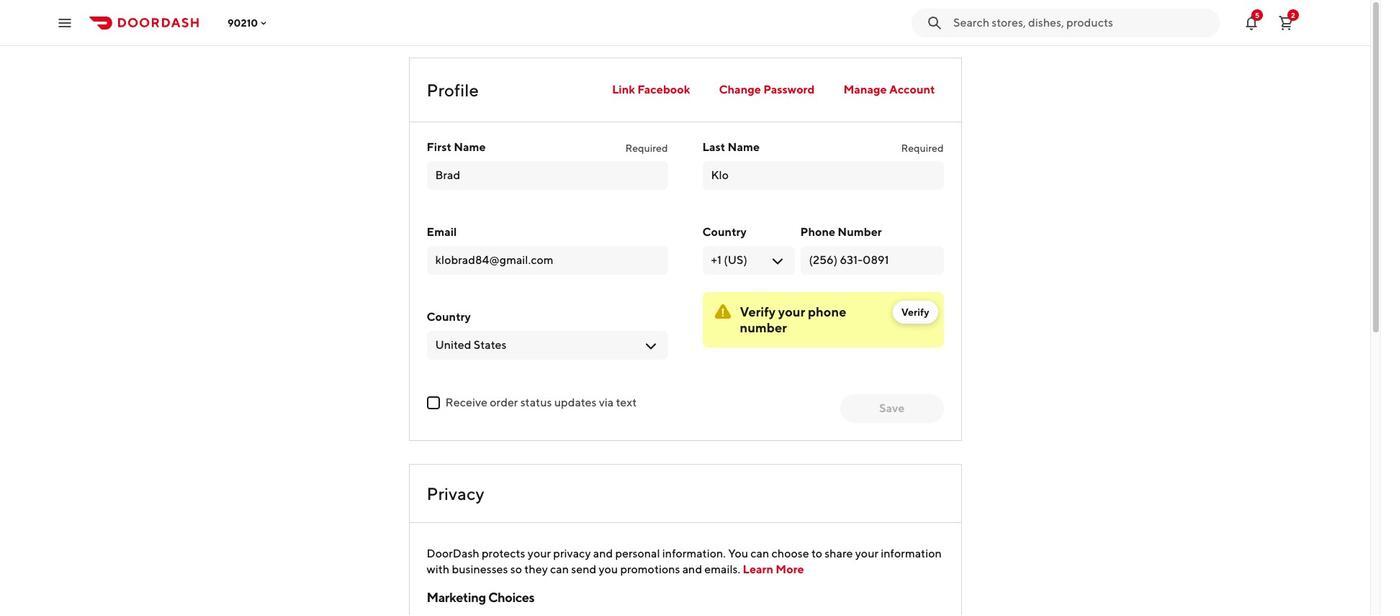 Task type: describe. For each thing, give the bounding box(es) containing it.
receive order status updates via text
[[446, 396, 637, 410]]

learn more
[[743, 563, 804, 577]]

3 items, open order cart image
[[1278, 14, 1295, 31]]

manage account link
[[835, 76, 944, 104]]

text
[[616, 396, 637, 410]]

save
[[879, 402, 905, 416]]

2 button
[[1272, 8, 1301, 37]]

choose
[[772, 547, 809, 561]]

doordash
[[427, 547, 480, 561]]

link
[[612, 83, 635, 97]]

phone number
[[801, 225, 882, 239]]

verify for verify your phone number
[[740, 305, 776, 320]]

First Name text field
[[435, 168, 659, 184]]

change password
[[719, 83, 815, 97]]

password
[[764, 83, 815, 97]]

via
[[599, 396, 614, 410]]

privacy
[[553, 547, 591, 561]]

name for first name
[[454, 140, 486, 154]]

protects
[[482, 547, 526, 561]]

number
[[740, 321, 787, 336]]

90210
[[228, 17, 258, 28]]

to
[[812, 547, 823, 561]]

marketing choices
[[427, 591, 535, 606]]

phone
[[808, 305, 847, 320]]

receive
[[446, 396, 488, 410]]

first
[[427, 140, 452, 154]]

information.
[[663, 547, 726, 561]]

name for last name
[[728, 140, 760, 154]]

change password link
[[711, 76, 824, 104]]

Store search: begin typing to search for stores available on DoorDash text field
[[954, 15, 1212, 31]]

emails.
[[705, 563, 741, 577]]

required for last name
[[902, 143, 944, 154]]

doordash protects your privacy and personal information. you can choose to share your information with businesses so they can send you promotions and emails.
[[427, 547, 942, 577]]

2 horizontal spatial your
[[856, 547, 879, 561]]

90210 button
[[228, 17, 270, 28]]

account
[[890, 83, 935, 97]]

status
[[521, 396, 552, 410]]

link facebook
[[612, 83, 690, 97]]

verify your phone number
[[740, 305, 847, 336]]

verify for verify
[[902, 307, 930, 318]]

notification bell image
[[1243, 14, 1261, 31]]

share
[[825, 547, 853, 561]]

Phone Number telephone field
[[809, 253, 935, 269]]

privacy
[[427, 484, 485, 504]]

first name
[[427, 140, 486, 154]]

updates
[[554, 396, 597, 410]]

open menu image
[[56, 14, 73, 31]]

0 horizontal spatial can
[[550, 563, 569, 577]]

marketing
[[427, 591, 486, 606]]

change
[[719, 83, 761, 97]]

send
[[571, 563, 597, 577]]



Task type: vqa. For each thing, say whether or not it's contained in the screenshot.
"DashPass" button in the top left of the page
no



Task type: locate. For each thing, give the bounding box(es) containing it.
1 horizontal spatial required
[[902, 143, 944, 154]]

0 horizontal spatial country
[[427, 310, 471, 324]]

1 horizontal spatial verify
[[902, 307, 930, 318]]

2 required from the left
[[902, 143, 944, 154]]

0 vertical spatial can
[[751, 547, 770, 561]]

1 vertical spatial and
[[683, 563, 702, 577]]

0 horizontal spatial and
[[593, 547, 613, 561]]

country
[[703, 225, 747, 239], [427, 310, 471, 324]]

last name
[[703, 140, 760, 154]]

manage
[[844, 83, 887, 97]]

name right first
[[454, 140, 486, 154]]

2
[[1292, 10, 1296, 19]]

last
[[703, 140, 726, 154]]

verify button
[[893, 301, 938, 324]]

can up learn
[[751, 547, 770, 561]]

your right share
[[856, 547, 879, 561]]

verify inside verify button
[[902, 307, 930, 318]]

0 vertical spatial country
[[703, 225, 747, 239]]

email
[[427, 225, 457, 239]]

information
[[881, 547, 942, 561]]

choices
[[488, 591, 535, 606]]

1 name from the left
[[454, 140, 486, 154]]

manage account
[[844, 83, 935, 97]]

phone
[[801, 225, 836, 239]]

verify up number
[[740, 305, 776, 320]]

1 required from the left
[[626, 143, 668, 154]]

5
[[1255, 10, 1260, 19]]

1 horizontal spatial and
[[683, 563, 702, 577]]

order
[[490, 396, 518, 410]]

and
[[593, 547, 613, 561], [683, 563, 702, 577]]

Email email field
[[435, 253, 659, 269]]

0 horizontal spatial verify
[[740, 305, 776, 320]]

1 vertical spatial can
[[550, 563, 569, 577]]

learn more link
[[743, 563, 804, 577]]

number
[[838, 225, 882, 239]]

verify your phone number status
[[703, 292, 944, 348]]

Last Name text field
[[711, 168, 935, 184]]

verify
[[740, 305, 776, 320], [902, 307, 930, 318]]

they
[[525, 563, 548, 577]]

and down information.
[[683, 563, 702, 577]]

and up you
[[593, 547, 613, 561]]

0 horizontal spatial your
[[528, 547, 551, 561]]

link facebook button
[[604, 76, 699, 104]]

can down privacy
[[550, 563, 569, 577]]

so
[[511, 563, 522, 577]]

1 horizontal spatial country
[[703, 225, 747, 239]]

required down account
[[902, 143, 944, 154]]

required
[[626, 143, 668, 154], [902, 143, 944, 154]]

Receive order status updates via text checkbox
[[427, 397, 440, 410]]

verify inside "verify your phone number"
[[740, 305, 776, 320]]

can
[[751, 547, 770, 561], [550, 563, 569, 577]]

you
[[728, 547, 748, 561]]

more
[[776, 563, 804, 577]]

personal
[[615, 547, 660, 561]]

1 horizontal spatial your
[[779, 305, 806, 320]]

verify down the phone number telephone field
[[902, 307, 930, 318]]

required for first name
[[626, 143, 668, 154]]

0 vertical spatial and
[[593, 547, 613, 561]]

with
[[427, 563, 450, 577]]

1 vertical spatial country
[[427, 310, 471, 324]]

profile
[[427, 80, 479, 100]]

1 horizontal spatial can
[[751, 547, 770, 561]]

your inside "verify your phone number"
[[779, 305, 806, 320]]

you
[[599, 563, 618, 577]]

0 horizontal spatial name
[[454, 140, 486, 154]]

your
[[779, 305, 806, 320], [528, 547, 551, 561], [856, 547, 879, 561]]

promotions
[[620, 563, 680, 577]]

1 horizontal spatial name
[[728, 140, 760, 154]]

required down link facebook button
[[626, 143, 668, 154]]

save button
[[841, 395, 944, 424]]

facebook
[[638, 83, 690, 97]]

your up number
[[779, 305, 806, 320]]

learn
[[743, 563, 774, 577]]

your up they
[[528, 547, 551, 561]]

0 horizontal spatial required
[[626, 143, 668, 154]]

2 name from the left
[[728, 140, 760, 154]]

businesses
[[452, 563, 508, 577]]

name right last
[[728, 140, 760, 154]]

name
[[454, 140, 486, 154], [728, 140, 760, 154]]



